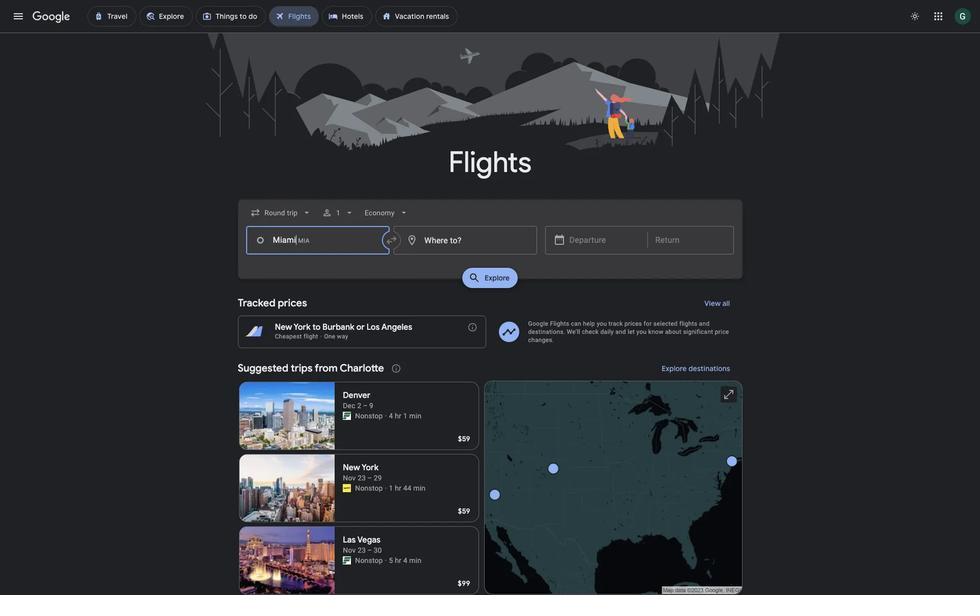 Task type: vqa. For each thing, say whether or not it's contained in the screenshot.
can
yes



Task type: describe. For each thing, give the bounding box(es) containing it.
changes.
[[529, 336, 555, 344]]

or
[[357, 322, 365, 332]]

all
[[723, 299, 731, 308]]

flights
[[680, 320, 698, 327]]

59 US dollars text field
[[458, 434, 471, 443]]

burbank
[[323, 322, 355, 332]]

Return text field
[[656, 227, 726, 254]]

nonstop for dec
[[355, 412, 383, 420]]

los
[[367, 322, 380, 332]]

let
[[628, 328, 635, 335]]

0 vertical spatial you
[[597, 320, 607, 327]]

trips
[[291, 362, 313, 375]]

explore destinations
[[662, 364, 731, 373]]

 image inside tracked prices region
[[321, 333, 322, 340]]

price
[[716, 328, 730, 335]]

tracked prices region
[[238, 291, 743, 348]]

nov for new
[[343, 474, 356, 482]]

$99
[[458, 579, 471, 588]]

destinations.
[[529, 328, 566, 335]]

0 vertical spatial flights
[[449, 145, 532, 181]]

destinations
[[689, 364, 731, 373]]

23 – 29
[[358, 474, 382, 482]]

Where to? text field
[[394, 226, 537, 255]]

nov for las
[[343, 546, 356, 554]]

nonstop for vegas
[[355, 556, 383, 565]]

check
[[582, 328, 599, 335]]

explore button
[[463, 268, 518, 288]]

one way
[[324, 333, 349, 340]]

explore destinations button
[[650, 356, 743, 381]]

for
[[644, 320, 652, 327]]

min for denver
[[410, 412, 422, 420]]

denver
[[343, 390, 371, 401]]

spirit image
[[343, 484, 351, 492]]

99 US dollars text field
[[458, 579, 471, 588]]

44
[[404, 484, 412, 492]]

new york nov 23 – 29
[[343, 463, 382, 482]]

new for new york nov 23 – 29
[[343, 463, 360, 473]]

frontier image
[[343, 412, 351, 420]]

$59 for new york
[[458, 507, 471, 516]]

new york to burbank or los angeles
[[275, 322, 413, 332]]

york for nov
[[362, 463, 379, 473]]

google
[[529, 320, 549, 327]]

to
[[313, 322, 321, 332]]

dec
[[343, 402, 356, 410]]

23 – 30
[[358, 546, 382, 554]]

prices inside google flights can help you track prices for selected flights and destinations. we'll check daily and let you know about significant price changes.
[[625, 320, 643, 327]]

we'll
[[567, 328, 581, 335]]

1 for 1 hr 44 min
[[389, 484, 393, 492]]

0 horizontal spatial and
[[616, 328, 627, 335]]

hr for las vegas
[[395, 556, 402, 565]]

denver dec 2 – 9
[[343, 390, 374, 410]]

know
[[649, 328, 664, 335]]



Task type: locate. For each thing, give the bounding box(es) containing it.
min
[[410, 412, 422, 420], [414, 484, 426, 492], [410, 556, 422, 565]]

vegas
[[358, 535, 381, 545]]

2  image from the top
[[385, 555, 387, 566]]

you up daily
[[597, 320, 607, 327]]

prices up let
[[625, 320, 643, 327]]

about
[[666, 328, 682, 335]]

0 vertical spatial nov
[[343, 474, 356, 482]]

las vegas nov 23 – 30
[[343, 535, 382, 554]]

change appearance image
[[904, 4, 928, 29]]

daily
[[601, 328, 614, 335]]

min for las vegas
[[410, 556, 422, 565]]

1 horizontal spatial prices
[[625, 320, 643, 327]]

1 horizontal spatial york
[[362, 463, 379, 473]]

1 vertical spatial $59
[[458, 507, 471, 516]]

1 horizontal spatial new
[[343, 463, 360, 473]]

1 vertical spatial and
[[616, 328, 627, 335]]

you
[[597, 320, 607, 327], [637, 328, 647, 335]]

none text field inside the flight 'search field'
[[246, 226, 390, 255]]

0 vertical spatial 4
[[389, 412, 393, 420]]

explore inside button
[[485, 273, 510, 283]]

0 vertical spatial and
[[700, 320, 710, 327]]

None field
[[246, 204, 316, 222], [361, 204, 413, 222], [246, 204, 316, 222], [361, 204, 413, 222]]

one
[[324, 333, 336, 340]]

suggested trips from charlotte
[[238, 362, 384, 375]]

new
[[275, 322, 292, 332], [343, 463, 360, 473]]

1 nonstop from the top
[[355, 412, 383, 420]]

new inside tracked prices region
[[275, 322, 292, 332]]

hr for new york
[[395, 484, 402, 492]]

way
[[337, 333, 349, 340]]

tracked
[[238, 297, 276, 310]]

nonstop for york
[[355, 484, 383, 492]]

1 horizontal spatial explore
[[662, 364, 687, 373]]

0 horizontal spatial new
[[275, 322, 292, 332]]

0 vertical spatial explore
[[485, 273, 510, 283]]

0 horizontal spatial you
[[597, 320, 607, 327]]

new inside new york nov 23 – 29
[[343, 463, 360, 473]]

prices
[[278, 297, 307, 310], [625, 320, 643, 327]]

2 vertical spatial nonstop
[[355, 556, 383, 565]]

$59
[[458, 434, 471, 443], [458, 507, 471, 516]]

angeles
[[382, 322, 413, 332]]

2 vertical spatial 1
[[389, 484, 393, 492]]

0 horizontal spatial flights
[[449, 145, 532, 181]]

 image left 1 hr 44 min at the bottom
[[385, 483, 387, 493]]

0 vertical spatial  image
[[321, 333, 322, 340]]

2 – 9
[[358, 402, 374, 410]]

1 vertical spatial min
[[414, 484, 426, 492]]

1 horizontal spatial flights
[[550, 320, 570, 327]]

1  image from the top
[[385, 483, 387, 493]]

0 vertical spatial prices
[[278, 297, 307, 310]]

track
[[609, 320, 623, 327]]

4
[[389, 412, 393, 420], [404, 556, 408, 565]]

and up significant
[[700, 320, 710, 327]]

cheapest
[[275, 333, 302, 340]]

1 vertical spatial  image
[[385, 411, 387, 421]]

0 horizontal spatial 1
[[336, 209, 340, 217]]

cheapest flight
[[275, 333, 319, 340]]

explore
[[485, 273, 510, 283], [662, 364, 687, 373]]

3 nonstop from the top
[[355, 556, 383, 565]]

1 horizontal spatial 4
[[404, 556, 408, 565]]

0 horizontal spatial 4
[[389, 412, 393, 420]]

view
[[705, 299, 722, 308]]

3 hr from the top
[[395, 556, 402, 565]]

york inside tracked prices region
[[294, 322, 311, 332]]

view all
[[705, 299, 731, 308]]

0 horizontal spatial explore
[[485, 273, 510, 283]]

1 vertical spatial nonstop
[[355, 484, 383, 492]]

1 horizontal spatial  image
[[385, 411, 387, 421]]

nov inside new york nov 23 – 29
[[343, 474, 356, 482]]

main menu image
[[12, 10, 24, 22]]

explore up tracked prices region
[[485, 273, 510, 283]]

las
[[343, 535, 356, 545]]

flights
[[449, 145, 532, 181], [550, 320, 570, 327]]

flights inside google flights can help you track prices for selected flights and destinations. we'll check daily and let you know about significant price changes.
[[550, 320, 570, 327]]

2 $59 from the top
[[458, 507, 471, 516]]

 image
[[321, 333, 322, 340], [385, 411, 387, 421]]

can
[[572, 320, 582, 327]]

5 hr 4 min
[[389, 556, 422, 565]]

new up spirit image
[[343, 463, 360, 473]]

 image
[[385, 483, 387, 493], [385, 555, 387, 566]]

suggested trips from charlotte region
[[238, 356, 743, 595]]

0 horizontal spatial york
[[294, 322, 311, 332]]

hr
[[395, 412, 402, 420], [395, 484, 402, 492], [395, 556, 402, 565]]

nonstop
[[355, 412, 383, 420], [355, 484, 383, 492], [355, 556, 383, 565]]

Flight search field
[[230, 200, 751, 291]]

0 vertical spatial 1
[[336, 209, 340, 217]]

1 vertical spatial 4
[[404, 556, 408, 565]]

charlotte
[[340, 362, 384, 375]]

york up 23 – 29
[[362, 463, 379, 473]]

1 vertical spatial you
[[637, 328, 647, 335]]

1 vertical spatial nov
[[343, 546, 356, 554]]

explore inside 'button'
[[662, 364, 687, 373]]

0 vertical spatial  image
[[385, 483, 387, 493]]

1 horizontal spatial and
[[700, 320, 710, 327]]

nov down las at the left bottom of page
[[343, 546, 356, 554]]

new up cheapest
[[275, 322, 292, 332]]

 image left 5
[[385, 555, 387, 566]]

from
[[315, 362, 338, 375]]

 image left one
[[321, 333, 322, 340]]

nov up spirit image
[[343, 474, 356, 482]]

 image left 4 hr 1 min at the bottom left
[[385, 411, 387, 421]]

$59 for denver
[[458, 434, 471, 443]]

google flights can help you track prices for selected flights and destinations. we'll check daily and let you know about significant price changes.
[[529, 320, 730, 344]]

1 vertical spatial flights
[[550, 320, 570, 327]]

and down track
[[616, 328, 627, 335]]

new for new york to burbank or los angeles
[[275, 322, 292, 332]]

0 vertical spatial york
[[294, 322, 311, 332]]

 image for las vegas
[[385, 555, 387, 566]]

1 $59 from the top
[[458, 434, 471, 443]]

2 vertical spatial min
[[410, 556, 422, 565]]

explore left destinations
[[662, 364, 687, 373]]

0 horizontal spatial prices
[[278, 297, 307, 310]]

explore for explore
[[485, 273, 510, 283]]

1 horizontal spatial you
[[637, 328, 647, 335]]

min for new york
[[414, 484, 426, 492]]

1 vertical spatial york
[[362, 463, 379, 473]]

nov inside las vegas nov 23 – 30
[[343, 546, 356, 554]]

None text field
[[246, 226, 390, 255]]

2 nov from the top
[[343, 546, 356, 554]]

1 vertical spatial new
[[343, 463, 360, 473]]

1 for 1
[[336, 209, 340, 217]]

nov
[[343, 474, 356, 482], [343, 546, 356, 554]]

Departure text field
[[570, 227, 640, 254]]

more info image
[[468, 322, 478, 332]]

and
[[700, 320, 710, 327], [616, 328, 627, 335]]

you down for
[[637, 328, 647, 335]]

More info text field
[[468, 322, 478, 335]]

2 horizontal spatial 1
[[404, 412, 408, 420]]

1 vertical spatial prices
[[625, 320, 643, 327]]

1 vertical spatial explore
[[662, 364, 687, 373]]

59 US dollars text field
[[458, 507, 471, 516]]

1 hr 44 min
[[389, 484, 426, 492]]

1 horizontal spatial 1
[[389, 484, 393, 492]]

tracked prices
[[238, 297, 307, 310]]

1 vertical spatial  image
[[385, 555, 387, 566]]

2 vertical spatial hr
[[395, 556, 402, 565]]

1
[[336, 209, 340, 217], [404, 412, 408, 420], [389, 484, 393, 492]]

1 hr from the top
[[395, 412, 402, 420]]

1 vertical spatial 1
[[404, 412, 408, 420]]

selected
[[654, 320, 678, 327]]

 image for new york
[[385, 483, 387, 493]]

0 vertical spatial nonstop
[[355, 412, 383, 420]]

0 vertical spatial $59
[[458, 434, 471, 443]]

5
[[389, 556, 393, 565]]

nonstop down 23 – 29
[[355, 484, 383, 492]]

hr for denver
[[395, 412, 402, 420]]

flight
[[304, 333, 319, 340]]

1 nov from the top
[[343, 474, 356, 482]]

0 vertical spatial min
[[410, 412, 422, 420]]

4 hr 1 min
[[389, 412, 422, 420]]

suggested
[[238, 362, 289, 375]]

1 vertical spatial hr
[[395, 484, 402, 492]]

nonstop down 2 – 9
[[355, 412, 383, 420]]

frontier image
[[343, 556, 351, 565]]

explore for explore destinations
[[662, 364, 687, 373]]

1 inside 1 popup button
[[336, 209, 340, 217]]

prices up cheapest
[[278, 297, 307, 310]]

york inside new york nov 23 – 29
[[362, 463, 379, 473]]

1 button
[[318, 201, 359, 225]]

2 nonstop from the top
[[355, 484, 383, 492]]

york for to
[[294, 322, 311, 332]]

significant
[[684, 328, 714, 335]]

0 vertical spatial hr
[[395, 412, 402, 420]]

0 vertical spatial new
[[275, 322, 292, 332]]

help
[[584, 320, 596, 327]]

0 horizontal spatial  image
[[321, 333, 322, 340]]

2 hr from the top
[[395, 484, 402, 492]]

york up cheapest flight
[[294, 322, 311, 332]]

nonstop down 23 – 30
[[355, 556, 383, 565]]

york
[[294, 322, 311, 332], [362, 463, 379, 473]]



